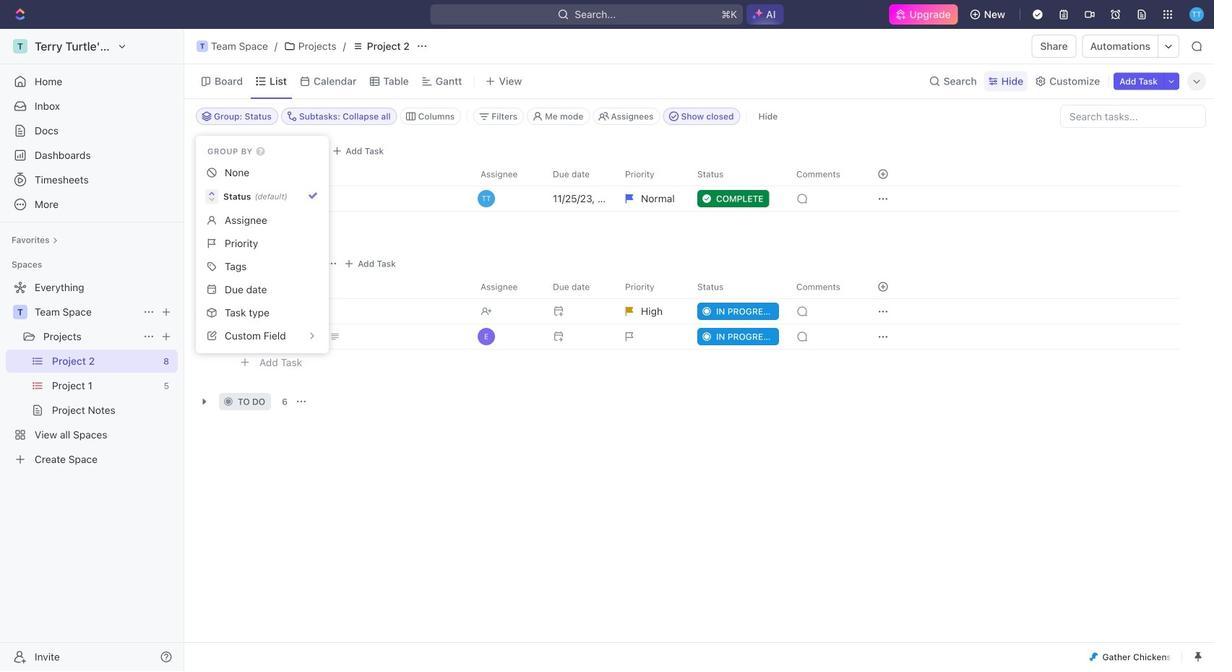 Task type: locate. For each thing, give the bounding box(es) containing it.
drumstick bite image
[[1090, 653, 1098, 662]]

1 horizontal spatial team space, , element
[[197, 40, 208, 52]]

checked element
[[309, 192, 317, 200]]

1 vertical spatial team space, , element
[[13, 305, 27, 320]]

Search tasks... text field
[[1061, 106, 1206, 127]]

0 vertical spatial team space, , element
[[197, 40, 208, 52]]

0 horizontal spatial team space, , element
[[13, 305, 27, 320]]

tree inside sidebar 'navigation'
[[6, 276, 178, 471]]

sidebar navigation
[[0, 29, 184, 672]]

team space, , element
[[197, 40, 208, 52], [13, 305, 27, 320]]

team space, , element inside sidebar 'navigation'
[[13, 305, 27, 320]]

tree
[[6, 276, 178, 471]]



Task type: describe. For each thing, give the bounding box(es) containing it.
checked image
[[309, 192, 317, 200]]



Task type: vqa. For each thing, say whether or not it's contained in the screenshot.
business time image
no



